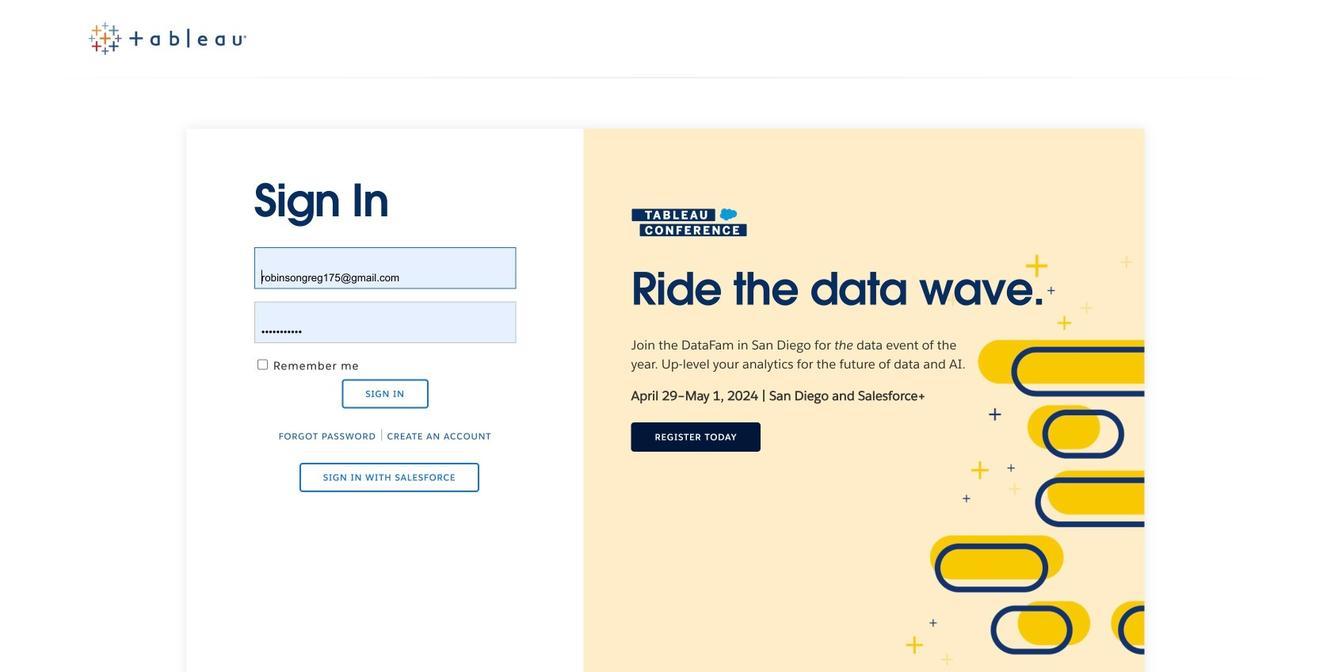 Task type: locate. For each thing, give the bounding box(es) containing it.
None checkbox
[[258, 360, 268, 370]]

tableau software image
[[88, 22, 247, 55]]



Task type: describe. For each thing, give the bounding box(es) containing it.
Password password field
[[254, 302, 516, 343]]

Email email field
[[254, 248, 516, 289]]

tableau conference image
[[632, 208, 748, 237]]



Task type: vqa. For each thing, say whether or not it's contained in the screenshot.
"twitter" image
no



